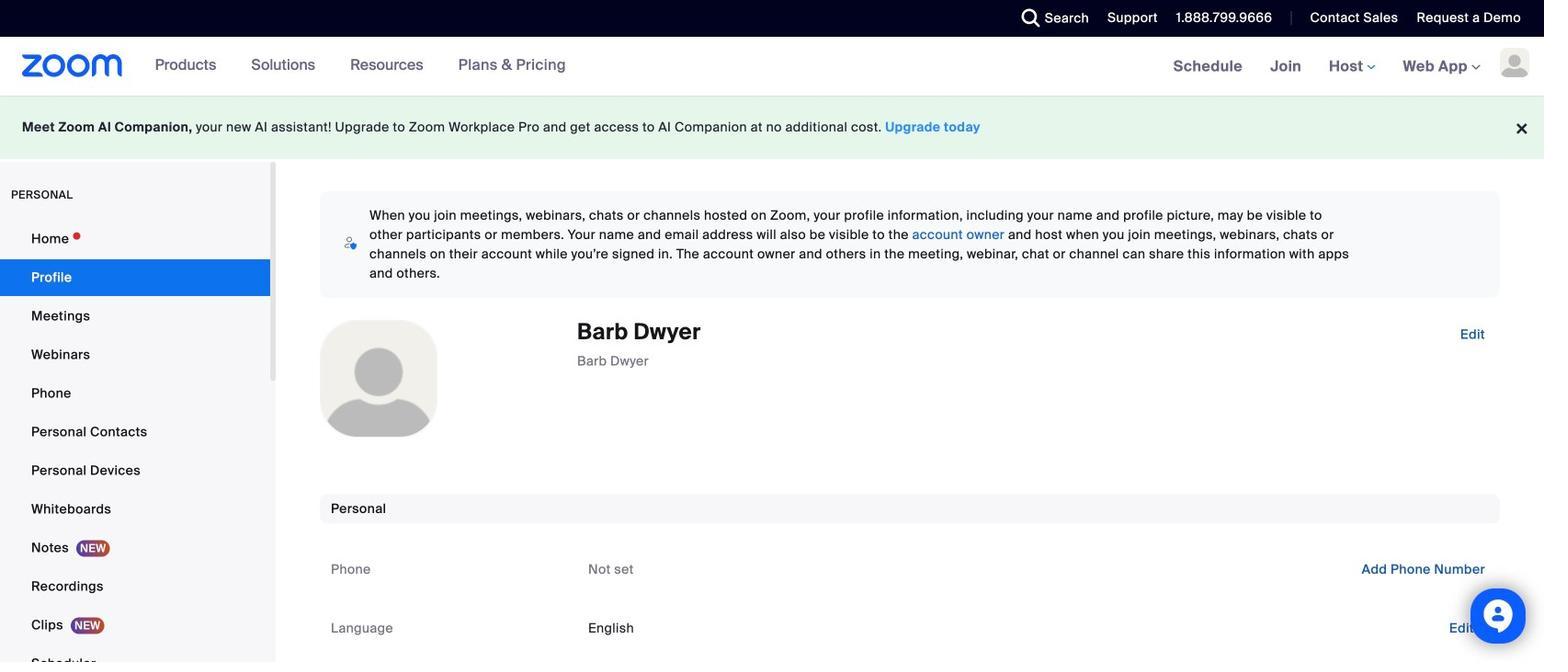 Task type: describe. For each thing, give the bounding box(es) containing it.
zoom logo image
[[22, 54, 123, 77]]



Task type: locate. For each thing, give the bounding box(es) containing it.
profile picture image
[[1501, 48, 1530, 77]]

user photo image
[[321, 321, 437, 437]]

meetings navigation
[[1160, 37, 1545, 97]]

edit user photo image
[[364, 371, 394, 387]]

banner
[[0, 37, 1545, 97]]

footer
[[0, 96, 1545, 159]]

personal menu menu
[[0, 221, 270, 662]]

product information navigation
[[141, 37, 580, 96]]



Task type: vqa. For each thing, say whether or not it's contained in the screenshot.
Profile picture
yes



